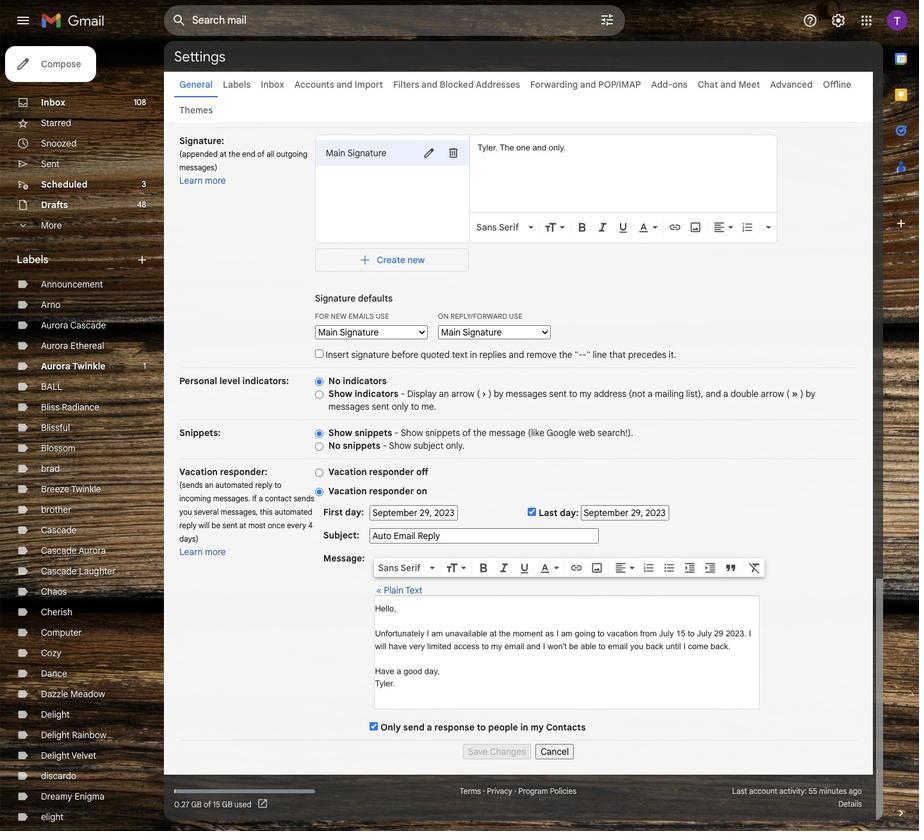 Task type: locate. For each thing, give the bounding box(es) containing it.
an
[[439, 388, 449, 400], [205, 481, 214, 490]]

advanced search options image
[[595, 7, 620, 33]]

changes
[[490, 747, 526, 758]]

0 horizontal spatial inbox
[[41, 97, 65, 108]]

inbox right labels link
[[261, 79, 284, 90]]

29
[[715, 629, 724, 639]]

underline ‪(⌘u)‬ image
[[617, 222, 630, 234], [519, 563, 532, 575]]

days)
[[179, 534, 199, 544]]

0 vertical spatial my
[[580, 388, 592, 400]]

gb
[[191, 800, 202, 810], [222, 800, 233, 810]]

1 vertical spatial labels
[[17, 254, 48, 267]]

responder up "vacation responder on"
[[369, 467, 414, 478]]

0 horizontal spatial serif
[[401, 563, 421, 574]]

- up only
[[401, 388, 405, 400]]

be inside vacation responder: (sends an automated reply to incoming messages. if a contact sends you several messages, this automated reply will be sent at most once every 4 days) learn more
[[212, 521, 221, 531]]

me.
[[422, 401, 437, 413]]

ball link
[[41, 381, 62, 393]]

sans serif option
[[474, 221, 526, 234], [376, 562, 428, 575]]

0 vertical spatial insert image image
[[689, 221, 702, 234]]

0 vertical spatial sans serif option
[[474, 221, 526, 234]]

sans for bold ‪(⌘b)‬ icon's the sans serif option
[[378, 563, 399, 574]]

and right view
[[370, 109, 385, 120]]

an right (sends
[[205, 481, 214, 490]]

a inside vacation responder: (sends an automated reply to incoming messages. if a contact sends you several messages, this automated reply will be sent at most once every 4 days) learn more
[[259, 494, 263, 504]]

last inside last account activity: 55 minutes ago details
[[733, 787, 748, 797]]

to left people
[[477, 722, 486, 734]]

main signature
[[326, 147, 387, 159]]

1 horizontal spatial day:
[[560, 508, 579, 519]]

None search field
[[164, 5, 625, 36]]

vacation for vacation responder: (sends an automated reply to incoming messages. if a contact sends you several messages, this automated reply will be sent at most once every 4 days) learn more
[[179, 467, 218, 478]]

0 vertical spatial learn
[[179, 175, 203, 186]]

- up vacation responder off in the bottom of the page
[[383, 440, 387, 452]]

add-ons
[[652, 79, 688, 90]]

0 vertical spatial of
[[257, 149, 265, 159]]

1 learn more link from the top
[[179, 175, 226, 186]]

numbered list ‪(⌘⇧7)‬ image left the more formatting options icon
[[741, 221, 754, 234]]

0 horizontal spatial am
[[432, 629, 443, 639]]

( left ›
[[477, 388, 480, 400]]

at right (appended
[[220, 149, 227, 159]]

cascade for cascade aurora
[[41, 545, 77, 557]]

addresses
[[476, 79, 520, 90]]

to left me. in the top left of the page
[[411, 401, 419, 413]]

used
[[235, 800, 252, 810]]

learn more link down the "messages)"
[[179, 175, 226, 186]]

a inside have a good day, tyler.
[[397, 667, 402, 676]]

cascade up chaos "link"
[[41, 566, 77, 577]]

cascade for cascade link
[[41, 525, 77, 536]]

labels down more
[[17, 254, 48, 267]]

Vacation responder off radio
[[315, 468, 323, 478]]

1 vertical spatial sent
[[372, 401, 390, 413]]

gb right 0.27
[[191, 800, 202, 810]]

responder down vacation responder off in the bottom of the page
[[369, 486, 414, 497]]

email down vacation in the bottom of the page
[[608, 642, 628, 651]]

3 delight from the top
[[41, 750, 70, 762]]

underline ‪(⌘u)‬ image right bold ‪(⌘b)‬ icon
[[519, 563, 532, 575]]

aurora up 'aurora twinkle' "link"
[[41, 340, 68, 352]]

twinkle for aurora twinkle
[[72, 361, 106, 372]]

sent down 'messages,' at the bottom left
[[223, 521, 238, 531]]

remove
[[527, 349, 557, 361]]

discardo link
[[41, 771, 76, 782]]

sans serif option for bold ‪(⌘b)‬ icon
[[376, 562, 428, 575]]

of inside signature: (appended at the end of all outgoing messages) learn more
[[257, 149, 265, 159]]

1 horizontal spatial reply
[[255, 481, 273, 490]]

1 horizontal spatial sent
[[372, 401, 390, 413]]

no right no indicators radio
[[329, 376, 341, 387]]

automated up "messages."
[[215, 481, 253, 490]]

2 by from the left
[[806, 388, 816, 400]]

in right text on the top of the page
[[470, 349, 477, 361]]

1 horizontal spatial link ‪(⌘k)‬ image
[[669, 221, 682, 234]]

0 vertical spatial serif
[[499, 222, 519, 233]]

the left 'moment'
[[499, 629, 511, 639]]

numbered list ‪(⌘⇧7)‬ image
[[741, 221, 754, 234], [643, 562, 656, 575]]

sent up google at the bottom
[[550, 388, 567, 400]]

serif for bold ‪(⌘b)‬ icon
[[401, 563, 421, 574]]

None checkbox
[[315, 350, 323, 358]]

i left won't
[[543, 642, 546, 651]]

· right 'terms' link
[[483, 787, 485, 797]]

1 vertical spatial automated
[[275, 508, 313, 517]]

and right the one
[[533, 143, 547, 153]]

italic ‪(⌘i)‬ image for bold ‪(⌘b)‬ image
[[596, 221, 609, 234]]

by
[[494, 388, 504, 400], [806, 388, 816, 400]]

1 vertical spatial learn
[[179, 547, 203, 558]]

1 horizontal spatial (
[[787, 388, 790, 400]]

2 no from the top
[[329, 440, 341, 452]]

cozy
[[41, 648, 61, 659]]

underline ‪(⌘u)‬ image for italic ‪(⌘i)‬ icon associated with bold ‪(⌘b)‬ icon
[[519, 563, 532, 575]]

1 vertical spatial inbox
[[41, 97, 65, 108]]

filters and blocked addresses link
[[393, 79, 520, 90]]

signature right main at top
[[348, 147, 387, 159]]

no
[[329, 376, 341, 387], [329, 440, 341, 452]]

chat and meet link
[[698, 79, 760, 90]]

1 july from the left
[[659, 629, 674, 639]]

gb left used
[[222, 800, 233, 810]]

1 horizontal spatial inbox
[[261, 79, 284, 90]]

in right people
[[521, 722, 529, 734]]

0 horizontal spatial of
[[204, 800, 211, 810]]

0 vertical spatial sans
[[477, 222, 497, 233]]

delight for delight velvet
[[41, 750, 70, 762]]

your
[[420, 109, 438, 120]]

most
[[248, 521, 266, 531]]

2 responder from the top
[[369, 486, 414, 497]]

- left line at the top right of page
[[583, 349, 587, 361]]

cancel button
[[536, 745, 574, 760]]

0 vertical spatial underline ‪(⌘u)‬ image
[[617, 222, 630, 234]]

1 vertical spatial will
[[375, 642, 387, 651]]

0 horizontal spatial reply
[[179, 521, 197, 531]]

vacation up (sends
[[179, 467, 218, 478]]

a right (not
[[648, 388, 653, 400]]

terms
[[460, 787, 481, 797]]

labels for labels heading at the top of page
[[17, 254, 48, 267]]

to up contact
[[275, 481, 282, 490]]

0 vertical spatial in
[[470, 349, 477, 361]]

arrow left the » at the right top of page
[[761, 388, 785, 400]]

day: right first
[[345, 507, 364, 518]]

1 responder from the top
[[369, 467, 414, 478]]

0 horizontal spatial july
[[659, 629, 674, 639]]

tab list
[[884, 41, 920, 786]]

my left "address"
[[580, 388, 592, 400]]

tyler.
[[478, 143, 498, 153], [375, 679, 395, 689]]

the
[[500, 143, 514, 153]]

cozy link
[[41, 648, 61, 659]]

main menu image
[[15, 13, 31, 28]]

inbox inside labels navigation
[[41, 97, 65, 108]]

meet
[[739, 79, 760, 90]]

minutes
[[820, 787, 847, 797]]

messages.
[[213, 494, 250, 504]]

gmail image
[[41, 8, 111, 33]]

discardo
[[41, 771, 76, 782]]

1 vertical spatial numbered list ‪(⌘⇧7)‬ image
[[643, 562, 656, 575]]

1 more from the top
[[205, 175, 226, 186]]

people
[[488, 722, 518, 734]]

0 horizontal spatial an
[[205, 481, 214, 490]]

learn down days)
[[179, 547, 203, 558]]

responder for on
[[369, 486, 414, 497]]

limited
[[427, 642, 452, 651]]

add-ons link
[[652, 79, 688, 90]]

0 horizontal spatial labels
[[17, 254, 48, 267]]

0 horizontal spatial underline ‪(⌘u)‬ image
[[519, 563, 532, 575]]

1 vertical spatial my
[[491, 642, 502, 651]]

day:
[[345, 507, 364, 518], [560, 508, 579, 519]]

have
[[389, 642, 407, 651]]

filters and blocked addresses
[[393, 79, 520, 90]]

learn down the "messages)"
[[179, 175, 203, 186]]

0 horizontal spatial will
[[199, 521, 210, 531]]

moment
[[513, 629, 543, 639]]

navigation containing save changes
[[179, 741, 858, 760]]

2 horizontal spatial sent
[[550, 388, 567, 400]]

to right going
[[598, 629, 605, 639]]

twinkle down ethereal
[[72, 361, 106, 372]]

0 horizontal spatial in
[[470, 349, 477, 361]]

0 vertical spatial only.
[[549, 143, 566, 153]]

create new
[[377, 254, 425, 266]]

0 vertical spatial you
[[179, 508, 192, 517]]

0 horizontal spatial (
[[477, 388, 480, 400]]

labels inside navigation
[[17, 254, 48, 267]]

learn inside vacation responder: (sends an automated reply to incoming messages. if a contact sends you several messages, this automated reply will be sent at most once every 4 days) learn more
[[179, 547, 203, 558]]

2 am from the left
[[561, 629, 573, 639]]

and right list),
[[706, 388, 721, 400]]

the left end
[[229, 149, 240, 159]]

2 more from the top
[[205, 547, 226, 558]]

have a good day, tyler.
[[375, 667, 440, 689]]

0 vertical spatial indicators
[[343, 376, 387, 387]]

will left the 'have'
[[375, 642, 387, 651]]

snippets up the no snippets - show subject only.
[[355, 427, 392, 439]]

1 use from the left
[[376, 312, 389, 321]]

aurora twinkle
[[41, 361, 106, 372]]

by right ›
[[494, 388, 504, 400]]

0 vertical spatial learn more link
[[179, 175, 226, 186]]

2 ( from the left
[[787, 388, 790, 400]]

2 vertical spatial at
[[490, 629, 497, 639]]

personal
[[179, 376, 217, 387]]

cascade down brother link
[[41, 525, 77, 536]]

you down incoming
[[179, 508, 192, 517]]

0 horizontal spatial inbox link
[[41, 97, 65, 108]]

formatting options toolbar down tyler. the one and only. text box
[[473, 221, 777, 234]]

0 vertical spatial link ‪(⌘k)‬ image
[[669, 221, 682, 234]]

0 horizontal spatial italic ‪(⌘i)‬ image
[[498, 562, 511, 575]]

1 vertical spatial an
[[205, 481, 214, 490]]

insert image image
[[689, 221, 702, 234], [591, 562, 604, 575]]

sans serif for bold ‪(⌘b)‬ icon's the sans serif option
[[378, 563, 421, 574]]

navigation
[[179, 741, 858, 760]]

Last day: text field
[[581, 506, 670, 521]]

0 horizontal spatial sent
[[223, 521, 238, 531]]

- for display an arrow (
[[401, 388, 405, 400]]

1 vertical spatial last
[[733, 787, 748, 797]]

1 horizontal spatial insert image image
[[689, 221, 702, 234]]

0 vertical spatial be
[[212, 521, 221, 531]]

email down 'moment'
[[505, 642, 525, 651]]

at inside signature: (appended at the end of all outgoing messages) learn more
[[220, 149, 227, 159]]

0 horizontal spatial only.
[[446, 440, 465, 452]]

No snippets radio
[[315, 442, 323, 452]]

and left pop/imap at top
[[580, 79, 596, 90]]

1 horizontal spatial am
[[561, 629, 573, 639]]

0 vertical spatial formatting options toolbar
[[473, 221, 777, 234]]

0 horizontal spatial sans serif
[[378, 563, 421, 574]]

0 horizontal spatial be
[[212, 521, 221, 531]]

0 horizontal spatial messages
[[329, 401, 370, 413]]

support image
[[803, 13, 818, 28]]

that
[[610, 349, 626, 361]]

0 vertical spatial at
[[220, 149, 227, 159]]

0 vertical spatial 15
[[677, 629, 686, 639]]

indent more ‪(⌘])‬ image
[[705, 562, 717, 575]]

july up come
[[697, 629, 712, 639]]

use down defaults
[[376, 312, 389, 321]]

reply up days)
[[179, 521, 197, 531]]

create
[[377, 254, 405, 266]]

0 horizontal spatial last
[[539, 508, 558, 519]]

my
[[580, 388, 592, 400], [491, 642, 502, 651], [531, 722, 544, 734]]

labels navigation
[[0, 41, 164, 832]]

dance link
[[41, 668, 67, 680]]

2 horizontal spatial of
[[463, 427, 471, 439]]

Signature text field
[[478, 142, 771, 206]]

1 delight from the top
[[41, 709, 70, 721]]

labels right general link
[[223, 79, 251, 90]]

labels for labels link
[[223, 79, 251, 90]]

last for last account activity: 55 minutes ago details
[[733, 787, 748, 797]]

1 am from the left
[[432, 629, 443, 639]]

my left contacts
[[531, 722, 544, 734]]

aurora for aurora twinkle
[[41, 361, 71, 372]]

0 horizontal spatial 15
[[213, 800, 220, 810]]

am up "limited"
[[432, 629, 443, 639]]

twinkle right breeze at left
[[71, 484, 101, 495]]

formatting options toolbar
[[473, 221, 777, 234], [375, 559, 765, 577]]

0 horizontal spatial you
[[179, 508, 192, 517]]

delight down dazzle
[[41, 709, 70, 721]]

1 vertical spatial sans
[[378, 563, 399, 574]]

snippets up subject
[[426, 427, 460, 439]]

my inside unfortunately i am unavailable at the moment as i am going to vacation from july 15 to july 29 2023. i will have very limited access to my email and i won't be able to email you back until i come back.
[[491, 642, 502, 651]]

no for no indicators
[[329, 376, 341, 387]]

mailing
[[655, 388, 684, 400]]

2 gb from the left
[[222, 800, 233, 810]]

view
[[349, 109, 367, 120]]

of right 0.27
[[204, 800, 211, 810]]

1 horizontal spatial my
[[531, 722, 544, 734]]

0 vertical spatial twinkle
[[72, 361, 106, 372]]

1 vertical spatial reply
[[179, 521, 197, 531]]

italic ‪(⌘i)‬ image right bold ‪(⌘b)‬ image
[[596, 221, 609, 234]]

1 vertical spatial tyler.
[[375, 679, 395, 689]]

1 vertical spatial learn more link
[[179, 547, 226, 558]]

0 horizontal spatial day:
[[345, 507, 364, 518]]

signature up new
[[315, 293, 356, 304]]

twinkle
[[72, 361, 106, 372], [71, 484, 101, 495]]

15 left used
[[213, 800, 220, 810]]

to inside vacation responder: (sends an automated reply to incoming messages. if a contact sends you several messages, this automated reply will be sent at most once every 4 days) learn more
[[275, 481, 282, 490]]

to right access
[[482, 642, 489, 651]]

1 horizontal spatial numbered list ‪(⌘⇧7)‬ image
[[741, 221, 754, 234]]

chaos
[[41, 586, 67, 598]]

) right ›
[[489, 388, 492, 400]]

0.27 gb of 15 gb used
[[174, 800, 252, 810]]

tyler. inside text box
[[478, 143, 498, 153]]

0 vertical spatial labels
[[223, 79, 251, 90]]

be inside unfortunately i am unavailable at the moment as i am going to vacation from july 15 to july 29 2023. i will have very limited access to my email and i won't be able to email you back until i come back.
[[569, 642, 579, 651]]

last for last day:
[[539, 508, 558, 519]]

to up come
[[688, 629, 695, 639]]

on reply/forward use
[[438, 312, 523, 321]]

2 ) from the left
[[801, 388, 804, 400]]

for new emails use
[[315, 312, 389, 321]]

general
[[179, 79, 213, 90]]

0 vertical spatial italic ‪(⌘i)‬ image
[[596, 221, 609, 234]]

messages inside ) by messages sent only to me.
[[329, 401, 370, 413]]

1 horizontal spatial serif
[[499, 222, 519, 233]]

computer
[[41, 627, 82, 639]]

cascade laughter link
[[41, 566, 116, 577]]

to right able
[[599, 642, 606, 651]]

aurora
[[41, 320, 68, 331], [41, 340, 68, 352], [41, 361, 71, 372], [79, 545, 106, 557]]

serif for bold ‪(⌘b)‬ image
[[499, 222, 519, 233]]

1 vertical spatial at
[[240, 521, 246, 531]]

sans serif
[[477, 222, 519, 233], [378, 563, 421, 574]]

cascade
[[70, 320, 106, 331], [41, 525, 77, 536], [41, 545, 77, 557], [41, 566, 77, 577]]

2 learn from the top
[[179, 547, 203, 558]]

1 gb from the left
[[191, 800, 202, 810]]

dreamy enigma link
[[41, 791, 105, 803]]

link ‪(⌘k)‬ image
[[669, 221, 682, 234], [571, 562, 583, 575]]

footer
[[164, 786, 873, 811]]

1 vertical spatial sans serif option
[[376, 562, 428, 575]]

delight rainbow link
[[41, 730, 107, 741]]

1 vertical spatial inbox link
[[41, 97, 65, 108]]

0 vertical spatial responder
[[369, 467, 414, 478]]

snoozed link
[[41, 138, 77, 149]]

dazzle meadow link
[[41, 689, 105, 700]]

no for no snippets - show subject only.
[[329, 440, 341, 452]]

be left able
[[569, 642, 579, 651]]

.
[[510, 109, 513, 120]]

vacation right vacation responder off option
[[329, 467, 367, 478]]

1 horizontal spatial italic ‪(⌘i)‬ image
[[596, 221, 609, 234]]

cancel
[[541, 747, 569, 758]]

the inside unfortunately i am unavailable at the moment as i am going to vacation from july 15 to july 29 2023. i will have very limited access to my email and i won't be able to email you back until i come back.
[[499, 629, 511, 639]]

it.
[[669, 349, 677, 361]]

no indicators
[[329, 376, 387, 387]]

1 no from the top
[[329, 376, 341, 387]]

last right the last day: option
[[539, 508, 558, 519]]

of for snippets
[[463, 427, 471, 439]]

inbox link
[[261, 79, 284, 90], [41, 97, 65, 108]]

will inside unfortunately i am unavailable at the moment as i am going to vacation from july 15 to july 29 2023. i will have very limited access to my email and i won't be able to email you back until i come back.
[[375, 642, 387, 651]]

1 vertical spatial more
[[205, 547, 226, 558]]

sans
[[477, 222, 497, 233], [378, 563, 399, 574]]

display an arrow ( › ) by messages sent to my address (not a mailing list), and a double arrow ( »
[[407, 388, 798, 400]]

meadow
[[71, 689, 105, 700]]

at inside unfortunately i am unavailable at the moment as i am going to vacation from july 15 to july 29 2023. i will have very limited access to my email and i won't be able to email you back until i come back.
[[490, 629, 497, 639]]

- for show subject only.
[[383, 440, 387, 452]]

of left all
[[257, 149, 265, 159]]

only. right subject
[[446, 440, 465, 452]]

all
[[267, 149, 275, 159]]

2 learn more link from the top
[[179, 547, 226, 558]]

more
[[41, 220, 62, 231]]

0 horizontal spatial sans
[[378, 563, 399, 574]]

1 horizontal spatial you
[[630, 642, 644, 651]]

labels heading
[[17, 254, 136, 267]]

starred link
[[41, 117, 71, 129]]

bold ‪(⌘b)‬ image
[[576, 221, 589, 234]]

0 horizontal spatial numbered list ‪(⌘⇧7)‬ image
[[643, 562, 656, 575]]

1 horizontal spatial at
[[240, 521, 246, 531]]

cascade aurora
[[41, 545, 106, 557]]

1 horizontal spatial by
[[806, 388, 816, 400]]

italic ‪(⌘i)‬ image right bold ‪(⌘b)‬ icon
[[498, 562, 511, 575]]

2 delight from the top
[[41, 730, 70, 741]]

am up won't
[[561, 629, 573, 639]]

elight
[[41, 812, 64, 823]]

response
[[435, 722, 475, 734]]

search mail image
[[168, 9, 191, 32]]

aurora up ball
[[41, 361, 71, 372]]

able
[[581, 642, 597, 651]]

first day:
[[323, 507, 364, 518]]

footer containing terms
[[164, 786, 873, 811]]

learn more link for if
[[179, 547, 226, 558]]

0 horizontal spatial gb
[[191, 800, 202, 810]]

automated up the "every"
[[275, 508, 313, 517]]

at down 'messages,' at the bottom left
[[240, 521, 246, 531]]

1 horizontal spatial 15
[[677, 629, 686, 639]]

Vacation responder on radio
[[315, 488, 323, 497]]

·
[[483, 787, 485, 797], [515, 787, 517, 797]]

) inside ) by messages sent only to me.
[[801, 388, 804, 400]]

0 horizontal spatial link ‪(⌘k)‬ image
[[571, 562, 583, 575]]

scheduled link
[[41, 179, 88, 190]]

preferences
[[440, 109, 490, 120]]

underline ‪(⌘u)‬ image right bold ‪(⌘b)‬ image
[[617, 222, 630, 234]]

Only send a response to people in my Contacts checkbox
[[370, 723, 378, 731]]

inbox link right labels link
[[261, 79, 284, 90]]

the
[[229, 149, 240, 159], [559, 349, 573, 361], [473, 427, 487, 439], [499, 629, 511, 639]]

indicators down no indicators
[[355, 388, 399, 400]]

arno
[[41, 299, 61, 311]]

more
[[205, 175, 226, 186], [205, 547, 226, 558]]

0 horizontal spatial use
[[376, 312, 389, 321]]

themes
[[179, 104, 213, 116]]

1 horizontal spatial an
[[439, 388, 449, 400]]

by right the » at the right top of page
[[806, 388, 816, 400]]

0 vertical spatial tyler.
[[478, 143, 498, 153]]

0 vertical spatial inbox link
[[261, 79, 284, 90]]

1 vertical spatial delight
[[41, 730, 70, 741]]

messages down show indicators -
[[329, 401, 370, 413]]

italic ‪(⌘i)‬ image
[[596, 221, 609, 234], [498, 562, 511, 575]]

delight down 'delight' link
[[41, 730, 70, 741]]

sent down show indicators -
[[372, 401, 390, 413]]

) by messages sent only to me.
[[329, 388, 816, 413]]

numbered list ‪(⌘⇧7)‬ image for the bulleted list ‪(⌘⇧8)‬ icon
[[643, 562, 656, 575]]

1 horizontal spatial be
[[569, 642, 579, 651]]

vacation inside vacation responder: (sends an automated reply to incoming messages. if a contact sends you several messages, this automated reply will be sent at most once every 4 days) learn more
[[179, 467, 218, 478]]

numbered list ‪(⌘⇧7)‬ image for the more formatting options icon
[[741, 221, 754, 234]]

tyler. down have
[[375, 679, 395, 689]]

1 learn from the top
[[179, 175, 203, 186]]

sans serif for bold ‪(⌘b)‬ image the sans serif option
[[477, 222, 519, 233]]

more inside signature: (appended at the end of all outgoing messages) learn more
[[205, 175, 226, 186]]

1 horizontal spatial last
[[733, 787, 748, 797]]

0 vertical spatial inbox
[[261, 79, 284, 90]]

· right privacy link
[[515, 787, 517, 797]]

insert image image for numbered list ‪(⌘⇧7)‬ image associated with the more formatting options icon
[[689, 221, 702, 234]]



Task type: vqa. For each thing, say whether or not it's contained in the screenshot.
MY inside Unfortunately I am unavailable at the moment as I am going to vacation from July 15 to July 29 2023. I will have very limited access to my email and I won't be able to email you back until I come back.
yes



Task type: describe. For each thing, give the bounding box(es) containing it.
3
[[142, 179, 146, 189]]

several
[[194, 508, 219, 517]]

the left "-
[[559, 349, 573, 361]]

sans for bold ‪(⌘b)‬ image the sans serif option
[[477, 222, 497, 233]]

quoted
[[421, 349, 450, 361]]

show left subject
[[389, 440, 412, 452]]

cascade aurora link
[[41, 545, 106, 557]]

emails
[[349, 312, 374, 321]]

announcement link
[[41, 279, 103, 290]]

accounts
[[295, 79, 334, 90]]

replies
[[480, 349, 507, 361]]

1
[[143, 361, 146, 371]]

1 horizontal spatial messages
[[506, 388, 547, 400]]

bulleted list ‪(⌘⇧8)‬ image
[[664, 562, 676, 575]]

follow link to manage storage image
[[257, 798, 270, 811]]

details link
[[839, 800, 863, 809]]

responder for off
[[369, 467, 414, 478]]

laughter
[[79, 566, 116, 577]]

1 ( from the left
[[477, 388, 480, 400]]

sent inside ) by messages sent only to me.
[[372, 401, 390, 413]]

by inside ) by messages sent only to me.
[[806, 388, 816, 400]]

indicators for no
[[343, 376, 387, 387]]

- for show snippets of the message (like google web search!).
[[395, 427, 399, 439]]

pop/imap
[[599, 79, 641, 90]]

i up "limited"
[[427, 629, 429, 639]]

unavailable
[[446, 629, 488, 639]]

breeze twinkle
[[41, 484, 101, 495]]

blocked
[[440, 79, 474, 90]]

day: for last day:
[[560, 508, 579, 519]]

delight velvet
[[41, 750, 96, 762]]

only
[[381, 722, 401, 734]]

you inside unfortunately i am unavailable at the moment as i am going to vacation from july 15 to july 29 2023. i will have very limited access to my email and i won't be able to email you back until i come back.
[[630, 642, 644, 651]]

signature
[[352, 349, 390, 361]]

message:
[[323, 553, 365, 565]]

and left import
[[337, 79, 353, 90]]

dance
[[41, 668, 67, 680]]

delight for 'delight' link
[[41, 709, 70, 721]]

and right chat
[[721, 79, 737, 90]]

2 arrow from the left
[[761, 388, 785, 400]]

1 email from the left
[[505, 642, 525, 651]]

list),
[[687, 388, 704, 400]]

breeze
[[41, 484, 69, 495]]

sans serif option for bold ‪(⌘b)‬ image
[[474, 221, 526, 234]]

on
[[438, 312, 449, 321]]

0 vertical spatial an
[[439, 388, 449, 400]]

"
[[587, 349, 591, 361]]

Search mail text field
[[192, 14, 564, 27]]

to left "address"
[[569, 388, 578, 400]]

Show indicators radio
[[315, 390, 323, 400]]

and inside unfortunately i am unavailable at the moment as i am going to vacation from july 15 to july 29 2023. i will have very limited access to my email and i won't be able to email you back until i come back.
[[527, 642, 541, 651]]

ethereal
[[70, 340, 104, 352]]

108
[[134, 97, 146, 107]]

last day:
[[539, 508, 579, 519]]

signature:
[[179, 135, 224, 147]]

1 vertical spatial only.
[[446, 440, 465, 452]]

bold ‪(⌘b)‬ image
[[478, 562, 491, 575]]

insert
[[326, 349, 349, 361]]

1 horizontal spatial in
[[521, 722, 529, 734]]

create new button
[[315, 249, 469, 272]]

(like
[[528, 427, 545, 439]]

more formatting options image
[[762, 221, 775, 234]]

computer link
[[41, 627, 82, 639]]

scheduled
[[41, 179, 88, 190]]

0 vertical spatial reply
[[255, 481, 273, 490]]

policies
[[550, 787, 577, 797]]

terms · privacy · program policies
[[460, 787, 577, 797]]

aurora twinkle link
[[41, 361, 106, 372]]

messages)
[[179, 163, 217, 172]]

2 vertical spatial my
[[531, 722, 544, 734]]

at inside vacation responder: (sends an automated reply to incoming messages. if a contact sends you several messages, this automated reply will be sent at most once every 4 days) learn more
[[240, 521, 246, 531]]

2 use from the left
[[509, 312, 523, 321]]

privacy link
[[487, 787, 513, 797]]

delight for delight rainbow
[[41, 730, 70, 741]]

double
[[731, 388, 759, 400]]

i right until
[[684, 642, 686, 651]]

No indicators radio
[[315, 377, 323, 387]]

forwarding and pop/imap
[[531, 79, 641, 90]]

2 email from the left
[[608, 642, 628, 651]]

day: for first day:
[[345, 507, 364, 518]]

themes link
[[179, 104, 213, 116]]

aurora for aurora cascade
[[41, 320, 68, 331]]

accounts and import link
[[295, 79, 383, 90]]

snippets for show subject only.
[[343, 440, 381, 452]]

0 vertical spatial signature
[[348, 147, 387, 159]]

15 inside unfortunately i am unavailable at the moment as i am going to vacation from july 15 to july 29 2023. i will have very limited access to my email and i won't be able to email you back until i come back.
[[677, 629, 686, 639]]

save changes button
[[463, 745, 531, 760]]

i right 2023.
[[749, 629, 752, 639]]

i right as
[[557, 629, 559, 639]]

a left double
[[724, 388, 729, 400]]

filters
[[393, 79, 419, 90]]

personal level indicators:
[[179, 376, 289, 387]]

0 vertical spatial sent
[[550, 388, 567, 400]]

indicators for show
[[355, 388, 399, 400]]

underline ‪(⌘u)‬ image for bold ‪(⌘b)‬ image's italic ‪(⌘i)‬ icon
[[617, 222, 630, 234]]

55
[[809, 787, 818, 797]]

web
[[579, 427, 596, 439]]

link ‪(⌘k)‬ image for numbered list ‪(⌘⇧7)‬ image associated with the more formatting options icon the insert image
[[669, 221, 682, 234]]

only send a response to people in my contacts
[[381, 722, 586, 734]]

bliss radiance link
[[41, 402, 99, 413]]

dreamy
[[41, 791, 72, 803]]

and inside text box
[[533, 143, 547, 153]]

remove formatting ‪(⌘\)‬ image
[[749, 562, 762, 575]]

add-
[[652, 79, 673, 90]]

general link
[[179, 79, 213, 90]]

First day: text field
[[370, 506, 458, 521]]

labels link
[[223, 79, 251, 90]]

privacy
[[487, 787, 513, 797]]

aurora for aurora ethereal
[[41, 340, 68, 352]]

sent inside vacation responder: (sends an automated reply to incoming messages. if a contact sends you several messages, this automated reply will be sent at most once every 4 days) learn more
[[223, 521, 238, 531]]

cascade for cascade laughter
[[41, 566, 77, 577]]

vacation responder on
[[329, 486, 427, 497]]

vacation for vacation responder off
[[329, 467, 367, 478]]

on
[[417, 486, 427, 497]]

precedes
[[628, 349, 667, 361]]

link ‪(⌘k)‬ image for the insert image related to the bulleted list ‪(⌘⇧8)‬ icon numbered list ‪(⌘⇧7)‬ image
[[571, 562, 583, 575]]

1 horizontal spatial automated
[[275, 508, 313, 517]]

italic ‪(⌘i)‬ image for bold ‪(⌘b)‬ icon
[[498, 562, 511, 575]]

show right show snippets option
[[329, 427, 353, 439]]

ball
[[41, 381, 62, 393]]

1 · from the left
[[483, 787, 485, 797]]

brad link
[[41, 463, 60, 475]]

2 july from the left
[[697, 629, 712, 639]]

program
[[519, 787, 548, 797]]

the left message
[[473, 427, 487, 439]]

rainbow
[[72, 730, 107, 741]]

will inside vacation responder: (sends an automated reply to incoming messages. if a contact sends you several messages, this automated reply will be sent at most once every 4 days) learn more
[[199, 521, 210, 531]]

announcement
[[41, 279, 103, 290]]

only. inside tyler. the one and only. text box
[[549, 143, 566, 153]]

elight link
[[41, 812, 64, 823]]

sent link
[[41, 158, 60, 170]]

to inside ) by messages sent only to me.
[[411, 401, 419, 413]]

1 vertical spatial 15
[[213, 800, 220, 810]]

show right show indicators radio in the top left of the page
[[329, 388, 353, 400]]

learn inside signature: (appended at the end of all outgoing messages) learn more
[[179, 175, 203, 186]]

snippets for show snippets of the message (like google web search!).
[[355, 427, 392, 439]]

1 vertical spatial signature
[[315, 293, 356, 304]]

the inside signature: (appended at the end of all outgoing messages) learn more
[[229, 149, 240, 159]]

0 horizontal spatial automated
[[215, 481, 253, 490]]

inbox for leftmost inbox link
[[41, 97, 65, 108]]

vacation responder: (sends an automated reply to incoming messages. if a contact sends you several messages, this automated reply will be sent at most once every 4 days) learn more
[[179, 467, 315, 558]]

and right filters
[[422, 79, 438, 90]]

delight link
[[41, 709, 70, 721]]

aurora up laughter
[[79, 545, 106, 557]]

search!).
[[598, 427, 633, 439]]

1 arrow from the left
[[451, 388, 475, 400]]

1 by from the left
[[494, 388, 504, 400]]

of for end
[[257, 149, 265, 159]]

1 ) from the left
[[489, 388, 492, 400]]

no snippets - show subject only.
[[329, 440, 465, 452]]

2 · from the left
[[515, 787, 517, 797]]

learn more link for learn
[[179, 175, 226, 186]]

brother link
[[41, 504, 71, 516]]

Show snippets radio
[[315, 429, 323, 439]]

unfortunately i am unavailable at the moment as i am going to vacation from july 15 to july 29 2023. i will have very limited access to my email and i won't be able to email you back until i come back.
[[375, 629, 752, 651]]

insert image image for the bulleted list ‪(⌘⇧8)‬ icon numbered list ‪(⌘⇧7)‬ image
[[591, 562, 604, 575]]

show up the no snippets - show subject only.
[[401, 427, 423, 439]]

you inside vacation responder: (sends an automated reply to incoming messages. if a contact sends you several messages, this automated reply will be sent at most once every 4 days) learn more
[[179, 508, 192, 517]]

tyler. inside have a good day, tyler.
[[375, 679, 395, 689]]

unfortunately
[[375, 629, 425, 639]]

a right the send
[[427, 722, 432, 734]]

Vacation responder text field
[[375, 603, 760, 703]]

twinkle for breeze twinkle
[[71, 484, 101, 495]]

settings image
[[831, 13, 847, 28]]

« plain text
[[376, 585, 423, 597]]

and right the replies
[[509, 349, 524, 361]]

Subject text field
[[370, 529, 599, 544]]

cascade up ethereal
[[70, 320, 106, 331]]

dreamy enigma
[[41, 791, 105, 803]]

Last day: checkbox
[[528, 508, 537, 517]]

indent less ‪(⌘[)‬ image
[[684, 562, 697, 575]]

more inside vacation responder: (sends an automated reply to incoming messages. if a contact sends you several messages, this automated reply will be sent at most once every 4 days) learn more
[[205, 547, 226, 558]]

quote ‪(⌘⇧9)‬ image
[[725, 562, 738, 575]]

blissful
[[41, 422, 70, 434]]

an inside vacation responder: (sends an automated reply to incoming messages. if a contact sends you several messages, this automated reply will be sent at most once every 4 days) learn more
[[205, 481, 214, 490]]

vacation for vacation responder on
[[329, 486, 367, 497]]

inbox for top inbox link
[[261, 79, 284, 90]]

1 vertical spatial formatting options toolbar
[[375, 559, 765, 577]]

one
[[517, 143, 531, 153]]

vacation
[[607, 629, 638, 639]]

arno link
[[41, 299, 61, 311]]



